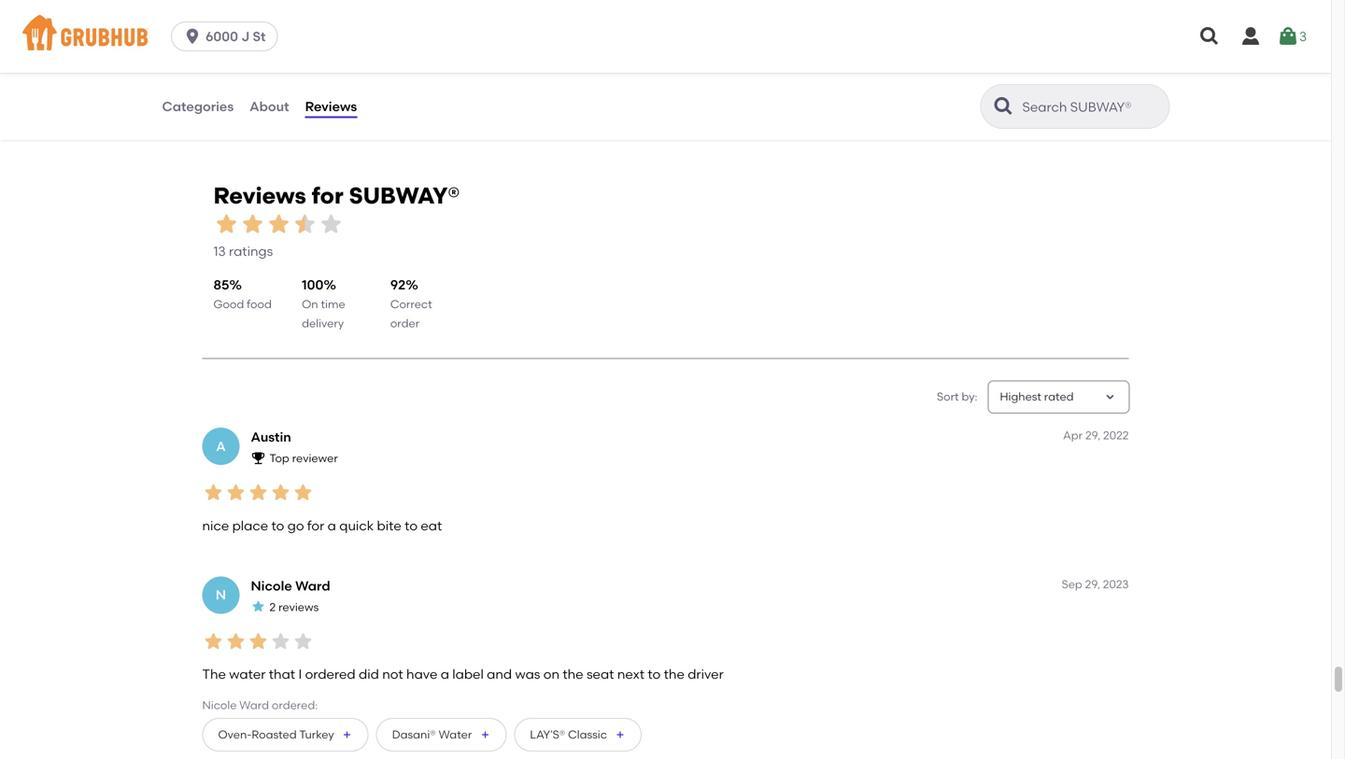 Task type: locate. For each thing, give the bounding box(es) containing it.
reviews for reviews for subway®
[[213, 182, 306, 210]]

reviews
[[305, 98, 357, 114], [213, 182, 306, 210]]

plus icon image right classic
[[615, 730, 626, 741]]

to left go
[[271, 518, 284, 534]]

1 vertical spatial ratings
[[229, 244, 273, 259]]

3
[[1300, 28, 1307, 44]]

1 horizontal spatial ratings
[[1099, 84, 1143, 100]]

plus icon image inside dasani® water button
[[480, 730, 491, 741]]

ratings
[[1099, 84, 1143, 100], [229, 244, 273, 259]]

a right have
[[441, 667, 449, 683]]

a left quick
[[328, 518, 336, 534]]

dasani® water
[[392, 728, 472, 742]]

1 horizontal spatial svg image
[[1240, 25, 1262, 48]]

3 plus icon image from the left
[[615, 730, 626, 741]]

2 horizontal spatial plus icon image
[[615, 730, 626, 741]]

on
[[544, 667, 560, 683]]

&
[[308, 16, 320, 34]]

1 horizontal spatial 25–40
[[856, 64, 889, 78]]

the
[[563, 667, 584, 683], [664, 667, 685, 683]]

svg image inside 3 button
[[1277, 25, 1300, 48]]

place
[[232, 518, 268, 534]]

delivery inside 35–50 min $4.49 delivery
[[552, 80, 594, 94]]

2 plus icon image from the left
[[480, 730, 491, 741]]

0 vertical spatial for
[[312, 182, 344, 210]]

1 horizontal spatial 25–40 min $3.49 delivery
[[856, 64, 928, 94]]

0 vertical spatial ratings
[[1099, 84, 1143, 100]]

0 horizontal spatial plus icon image
[[342, 730, 353, 741]]

1 horizontal spatial nicole
[[251, 578, 292, 594]]

100
[[302, 277, 324, 293]]

ordered:
[[272, 699, 318, 712]]

2 $3.49 from the left
[[856, 80, 884, 94]]

2 horizontal spatial svg image
[[1277, 25, 1300, 48]]

n
[[216, 587, 226, 603]]

eat
[[421, 518, 442, 534]]

29, right apr
[[1086, 429, 1101, 443]]

plus icon image for oven-roasted turkey
[[342, 730, 353, 741]]

plus icon image right turkey
[[342, 730, 353, 741]]

13 ratings
[[213, 244, 273, 259]]

13
[[213, 244, 226, 259]]

29, right the "sep"
[[1085, 578, 1101, 591]]

go
[[288, 518, 304, 534]]

0 horizontal spatial ratings
[[229, 244, 273, 259]]

1 25–40 min $3.49 delivery from the left
[[188, 64, 261, 94]]

$3.49
[[188, 80, 216, 94], [856, 80, 884, 94]]

ratings for 78 ratings
[[1099, 84, 1143, 100]]

the right on
[[563, 667, 584, 683]]

0 horizontal spatial 25–40
[[188, 64, 221, 78]]

subscription pass image
[[188, 40, 207, 55]]

apr
[[1063, 429, 1083, 443]]

water
[[439, 728, 472, 742]]

nicole ward
[[251, 578, 330, 594]]

1 29, from the top
[[1086, 429, 1101, 443]]

bj's restaurant & brewhouse
[[188, 16, 404, 34]]

to right next
[[648, 667, 661, 683]]

for right go
[[307, 518, 324, 534]]

2
[[270, 601, 276, 614]]

for
[[312, 182, 344, 210], [307, 518, 324, 534]]

on
[[302, 298, 318, 311]]

reviews
[[278, 601, 319, 614]]

search icon image
[[993, 95, 1015, 118]]

plus icon image right water
[[480, 730, 491, 741]]

and
[[487, 667, 512, 683]]

reviews inside reviews button
[[305, 98, 357, 114]]

0 horizontal spatial nicole
[[202, 699, 237, 712]]

1 horizontal spatial $3.49
[[856, 80, 884, 94]]

0 vertical spatial ward
[[295, 578, 330, 594]]

highest rated
[[1000, 390, 1074, 404]]

svg image inside 6000 j st button
[[183, 27, 202, 46]]

subway®
[[349, 182, 460, 210]]

nicole for nicole ward ordered:
[[202, 699, 237, 712]]

delivery
[[218, 80, 261, 94], [552, 80, 594, 94], [886, 80, 928, 94], [302, 317, 344, 330]]

0 vertical spatial nicole
[[251, 578, 292, 594]]

bite
[[377, 518, 402, 534]]

1 horizontal spatial min
[[558, 64, 578, 78]]

ward up reviews
[[295, 578, 330, 594]]

to left eat
[[405, 518, 418, 534]]

dasani® water button
[[376, 718, 507, 752]]

1 horizontal spatial a
[[441, 667, 449, 683]]

85 good food
[[213, 277, 272, 311]]

plus icon image inside lay's® classic button
[[615, 730, 626, 741]]

0 vertical spatial reviews
[[305, 98, 357, 114]]

3 button
[[1277, 20, 1307, 53]]

plus icon image
[[342, 730, 353, 741], [480, 730, 491, 741], [615, 730, 626, 741]]

0 horizontal spatial min
[[224, 64, 244, 78]]

caret down icon image
[[1103, 390, 1118, 405]]

0 horizontal spatial ward
[[239, 699, 269, 712]]

nicole up 2
[[251, 578, 292, 594]]

reviews right about
[[305, 98, 357, 114]]

35–50 min $4.49 delivery
[[522, 64, 594, 94]]

1 the from the left
[[563, 667, 584, 683]]

0 horizontal spatial the
[[563, 667, 584, 683]]

1 vertical spatial reviews
[[213, 182, 306, 210]]

reviews up 13 ratings
[[213, 182, 306, 210]]

ordered
[[305, 667, 356, 683]]

a
[[328, 518, 336, 534], [441, 667, 449, 683]]

apr 29, 2022
[[1063, 429, 1129, 443]]

1 plus icon image from the left
[[342, 730, 353, 741]]

2 min from the left
[[558, 64, 578, 78]]

1 vertical spatial ward
[[239, 699, 269, 712]]

1 horizontal spatial ward
[[295, 578, 330, 594]]

0 horizontal spatial svg image
[[183, 27, 202, 46]]

top reviewer
[[270, 452, 338, 465]]

for left subway®
[[312, 182, 344, 210]]

25–40
[[188, 64, 221, 78], [856, 64, 889, 78]]

the left driver
[[664, 667, 685, 683]]

2 the from the left
[[664, 667, 685, 683]]

ward
[[295, 578, 330, 594], [239, 699, 269, 712]]

star icon image
[[401, 63, 416, 78], [416, 63, 431, 78], [431, 63, 446, 78], [446, 63, 460, 78], [460, 63, 475, 78], [460, 63, 475, 78], [735, 63, 749, 78], [749, 63, 764, 78], [764, 63, 779, 78], [779, 63, 794, 78], [794, 63, 809, 78], [1068, 63, 1083, 78], [1083, 63, 1098, 78], [1098, 63, 1113, 78], [1113, 63, 1128, 78], [1128, 63, 1143, 78], [1128, 63, 1143, 78], [213, 211, 240, 237], [240, 211, 266, 237], [266, 211, 292, 237], [292, 211, 318, 237], [292, 211, 318, 237], [318, 211, 344, 237], [202, 482, 225, 504], [225, 482, 247, 504], [247, 482, 270, 504], [270, 482, 292, 504], [292, 482, 314, 504], [251, 599, 266, 614], [202, 631, 225, 653], [225, 631, 247, 653], [247, 631, 270, 653], [270, 631, 292, 653], [292, 631, 314, 653]]

sep 29, 2023
[[1062, 578, 1129, 591]]

0 vertical spatial 29,
[[1086, 429, 1101, 443]]

label
[[452, 667, 484, 683]]

delivery inside 100 on time delivery
[[302, 317, 344, 330]]

1 horizontal spatial the
[[664, 667, 685, 683]]

6000 j st
[[206, 28, 266, 44]]

st
[[253, 28, 266, 44]]

2 horizontal spatial min
[[891, 64, 912, 78]]

ratings right 13
[[229, 244, 273, 259]]

trophy icon image
[[251, 451, 266, 466]]

ward down water
[[239, 699, 269, 712]]

1 vertical spatial 29,
[[1085, 578, 1101, 591]]

0 horizontal spatial a
[[328, 518, 336, 534]]

1 vertical spatial nicole
[[202, 699, 237, 712]]

nicole down the
[[202, 699, 237, 712]]

oven-roasted turkey
[[218, 728, 334, 742]]

the water that i ordered did not have a label and was on the seat next to the driver
[[202, 667, 724, 683]]

svg image
[[1240, 25, 1262, 48], [1277, 25, 1300, 48], [183, 27, 202, 46]]

lay's® classic
[[530, 728, 607, 742]]

to
[[271, 518, 284, 534], [405, 518, 418, 534], [648, 667, 661, 683]]

nicole
[[251, 578, 292, 594], [202, 699, 237, 712]]

ratings right 78
[[1099, 84, 1143, 100]]

2 29, from the top
[[1085, 578, 1101, 591]]

29, for nice place to go for a quick bite to eat
[[1086, 429, 1101, 443]]

about
[[250, 98, 289, 114]]

0 horizontal spatial 25–40 min $3.49 delivery
[[188, 64, 261, 94]]

0 horizontal spatial $3.49
[[188, 80, 216, 94]]

Sort by: field
[[1000, 389, 1074, 406]]

1 horizontal spatial plus icon image
[[480, 730, 491, 741]]

plus icon image inside oven-roasted turkey button
[[342, 730, 353, 741]]



Task type: vqa. For each thing, say whether or not it's contained in the screenshot.
Classic
yes



Task type: describe. For each thing, give the bounding box(es) containing it.
oven-
[[218, 728, 252, 742]]

2023
[[1103, 578, 1129, 591]]

1 vertical spatial for
[[307, 518, 324, 534]]

nicole for nicole ward
[[251, 578, 292, 594]]

that
[[269, 667, 295, 683]]

85
[[213, 277, 229, 293]]

the
[[202, 667, 226, 683]]

2022
[[1103, 429, 1129, 443]]

have
[[406, 667, 438, 683]]

turkey
[[299, 728, 334, 742]]

correct
[[390, 298, 432, 311]]

about button
[[249, 73, 290, 140]]

Search SUBWAY® search field
[[1021, 98, 1164, 116]]

dasani®
[[392, 728, 436, 742]]

quick
[[339, 518, 374, 534]]

1 vertical spatial a
[[441, 667, 449, 683]]

35–50
[[522, 64, 555, 78]]

100 on time delivery
[[302, 277, 345, 330]]

categories button
[[161, 73, 235, 140]]

sort
[[937, 390, 959, 404]]

nice
[[202, 518, 229, 534]]

lay's®
[[530, 728, 565, 742]]

lay's® classic button
[[514, 718, 642, 752]]

bj's restaurant & brewhouse link
[[188, 15, 475, 36]]

$4.49
[[522, 80, 550, 94]]

92
[[390, 277, 406, 293]]

water
[[229, 667, 266, 683]]

nicole ward ordered:
[[202, 699, 318, 712]]

rated
[[1044, 390, 1074, 404]]

sep
[[1062, 578, 1083, 591]]

reviews for reviews
[[305, 98, 357, 114]]

food
[[247, 298, 272, 311]]

1 25–40 from the left
[[188, 64, 221, 78]]

good
[[213, 298, 244, 311]]

plus icon image for dasani® water
[[480, 730, 491, 741]]

oven-roasted turkey button
[[202, 718, 369, 752]]

29, for the water that i ordered did not have a label and was on the seat next to the driver
[[1085, 578, 1101, 591]]

american
[[215, 40, 268, 54]]

sort by:
[[937, 390, 978, 404]]

78 ratings
[[1082, 84, 1143, 100]]

92 correct order
[[390, 277, 432, 330]]

j
[[241, 28, 250, 44]]

not
[[382, 667, 403, 683]]

time
[[321, 298, 345, 311]]

by:
[[962, 390, 978, 404]]

1 horizontal spatial to
[[405, 518, 418, 534]]

bj's
[[188, 16, 219, 34]]

restaurant
[[223, 16, 305, 34]]

1 $3.49 from the left
[[188, 80, 216, 94]]

seat
[[587, 667, 614, 683]]

plus icon image for lay's® classic
[[615, 730, 626, 741]]

0 horizontal spatial to
[[271, 518, 284, 534]]

6000 j st button
[[171, 21, 285, 51]]

i
[[298, 667, 302, 683]]

0 vertical spatial a
[[328, 518, 336, 534]]

next
[[617, 667, 645, 683]]

1 min from the left
[[224, 64, 244, 78]]

svg image for 6000 j st
[[183, 27, 202, 46]]

ward for nicole ward ordered:
[[239, 699, 269, 712]]

did
[[359, 667, 379, 683]]

austin
[[251, 429, 291, 445]]

top
[[270, 452, 289, 465]]

reviewer
[[292, 452, 338, 465]]

2 25–40 min $3.49 delivery from the left
[[856, 64, 928, 94]]

6000
[[206, 28, 238, 44]]

svg image for 3
[[1277, 25, 1300, 48]]

ratings for 13 ratings
[[229, 244, 273, 259]]

reviews button
[[304, 73, 358, 140]]

order
[[390, 317, 420, 330]]

nice place to go for a quick bite to eat
[[202, 518, 442, 534]]

ward for nicole ward
[[295, 578, 330, 594]]

svg image
[[1199, 25, 1221, 48]]

brewhouse
[[323, 16, 404, 34]]

classic
[[568, 728, 607, 742]]

reviews for subway®
[[213, 182, 460, 210]]

78
[[1082, 84, 1096, 100]]

main navigation navigation
[[0, 0, 1331, 73]]

highest
[[1000, 390, 1042, 404]]

was
[[515, 667, 540, 683]]

roasted
[[252, 728, 297, 742]]

3 min from the left
[[891, 64, 912, 78]]

categories
[[162, 98, 234, 114]]

min inside 35–50 min $4.49 delivery
[[558, 64, 578, 78]]

a
[[216, 439, 226, 455]]

2 25–40 from the left
[[856, 64, 889, 78]]

2 horizontal spatial to
[[648, 667, 661, 683]]

driver
[[688, 667, 724, 683]]

2 reviews
[[270, 601, 319, 614]]



